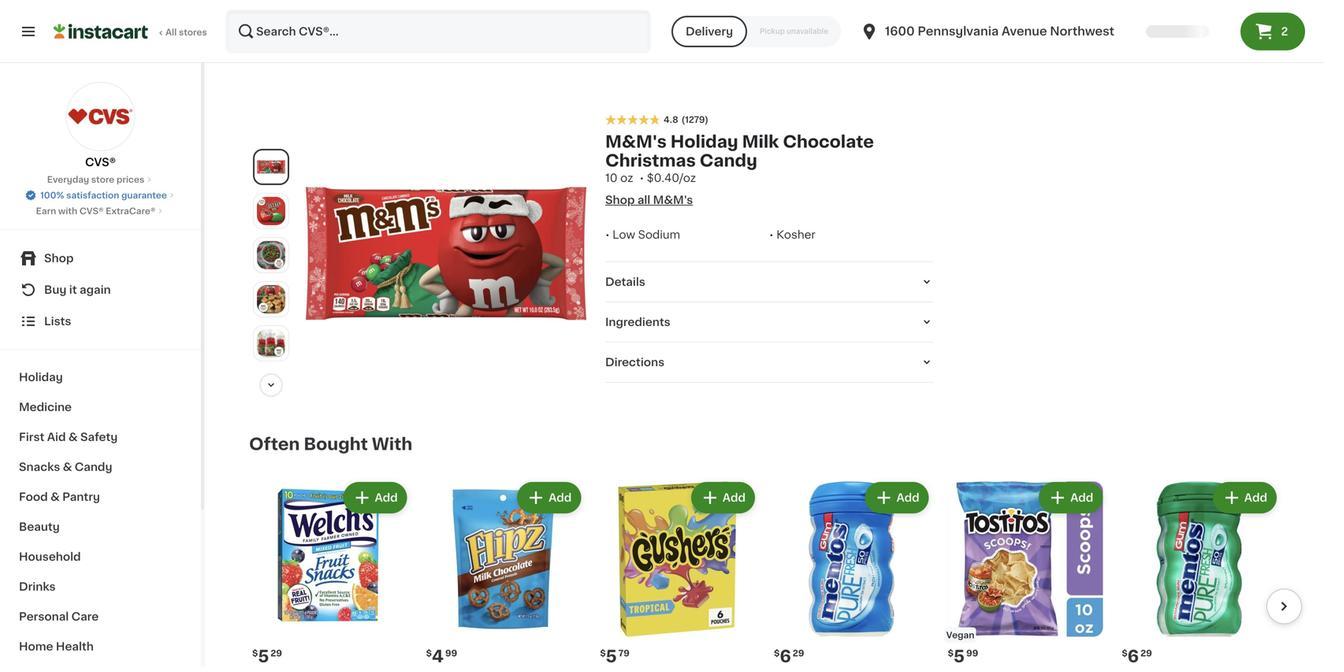 Task type: locate. For each thing, give the bounding box(es) containing it.
1 vertical spatial cvs®
[[79, 207, 104, 216]]

shop down oz
[[605, 195, 635, 206]]

service type group
[[672, 16, 841, 47]]

enlarge candy & chocolate m&m's holiday milk chocolate christmas candy angle_right (opens in a new tab) image
[[257, 241, 285, 270]]

99 inside '$ 5 99'
[[966, 650, 979, 658]]

99 right 4
[[445, 650, 457, 658]]

1 vertical spatial &
[[63, 462, 72, 473]]

3 add button from the left
[[693, 484, 754, 512]]

1 $ from the left
[[252, 650, 258, 658]]

• left kosher
[[769, 229, 774, 241]]

100% satisfaction guarantee button
[[25, 186, 177, 202]]

avenue
[[1002, 26, 1047, 37]]

1 add from the left
[[375, 493, 398, 504]]

cvs® down the satisfaction
[[79, 207, 104, 216]]

all
[[166, 28, 177, 37]]

0 vertical spatial candy
[[700, 153, 758, 169]]

• right oz
[[640, 173, 644, 184]]

1 horizontal spatial 6
[[1128, 649, 1139, 665]]

1 horizontal spatial 29
[[793, 650, 804, 658]]

2 vertical spatial &
[[51, 492, 60, 503]]

enlarge candy & chocolate m&m's holiday milk chocolate christmas candy angle_back (opens in a new tab) image
[[257, 285, 285, 314]]

shop up buy
[[44, 253, 74, 264]]

details
[[605, 277, 645, 288]]

candy down safety at the bottom left of the page
[[75, 462, 112, 473]]

0 horizontal spatial 29
[[271, 650, 282, 658]]

item carousel region
[[249, 473, 1302, 668]]

first
[[19, 432, 44, 443]]

drinks link
[[9, 572, 192, 602]]

5 for $ 5 99
[[954, 649, 965, 665]]

1 horizontal spatial holiday
[[671, 134, 738, 150]]

household link
[[9, 542, 192, 572]]

it
[[69, 285, 77, 296]]

extracare®
[[106, 207, 156, 216]]

4 product group from the left
[[771, 479, 932, 668]]

2 29 from the left
[[793, 650, 804, 658]]

4.8
[[664, 116, 679, 124]]

4 add from the left
[[897, 493, 920, 504]]

Search field
[[227, 11, 650, 52]]

4.8 (1279)
[[664, 116, 709, 124]]

99 down vegan
[[966, 650, 979, 658]]

add
[[375, 493, 398, 504], [549, 493, 572, 504], [723, 493, 746, 504], [897, 493, 920, 504], [1071, 493, 1094, 504], [1245, 493, 1268, 504]]

product group
[[249, 479, 410, 668], [423, 479, 584, 668], [597, 479, 758, 668], [771, 479, 932, 668], [945, 479, 1106, 668], [1119, 479, 1280, 668]]

snacks & candy link
[[9, 453, 192, 482]]

milk
[[742, 134, 779, 150]]

1 horizontal spatial shop
[[605, 195, 635, 206]]

0 horizontal spatial 6
[[780, 649, 791, 665]]

personal care link
[[9, 602, 192, 632]]

cvs® inside 'link'
[[79, 207, 104, 216]]

6 add from the left
[[1245, 493, 1268, 504]]

first aid & safety
[[19, 432, 118, 443]]

•
[[640, 173, 644, 184], [605, 229, 610, 241], [769, 229, 774, 241]]

2 horizontal spatial 5
[[954, 649, 965, 665]]

satisfaction
[[66, 191, 119, 200]]

earn with cvs® extracare®
[[36, 207, 156, 216]]

0 horizontal spatial 5
[[258, 649, 269, 665]]

delivery
[[686, 26, 733, 37]]

• left low at the top of the page
[[605, 229, 610, 241]]

99 inside the $ 4 99
[[445, 650, 457, 658]]

99 for 4
[[445, 650, 457, 658]]

0 horizontal spatial •
[[605, 229, 610, 241]]

0 horizontal spatial shop
[[44, 253, 74, 264]]

6 product group from the left
[[1119, 479, 1280, 668]]

enlarge candy & chocolate m&m's holiday milk chocolate christmas candy hero (opens in a new tab) image
[[257, 153, 285, 181]]

4 add button from the left
[[867, 484, 928, 512]]

5
[[258, 649, 269, 665], [954, 649, 965, 665], [606, 649, 617, 665]]

sodium
[[638, 229, 680, 241]]

$ inside the $ 4 99
[[426, 650, 432, 658]]

• kosher
[[769, 229, 816, 241]]

1 horizontal spatial candy
[[700, 153, 758, 169]]

m&m's
[[653, 195, 693, 206]]

earn with cvs® extracare® link
[[36, 205, 165, 218]]

2 5 from the left
[[954, 649, 965, 665]]

0 vertical spatial holiday
[[671, 134, 738, 150]]

2 $ from the left
[[426, 650, 432, 658]]

1 vertical spatial shop
[[44, 253, 74, 264]]

& right aid
[[68, 432, 78, 443]]

christmas
[[605, 153, 696, 169]]

5 add button from the left
[[1041, 484, 1102, 512]]

1 horizontal spatial $ 6 29
[[1122, 649, 1152, 665]]

1 horizontal spatial 99
[[966, 650, 979, 658]]

enlarge candy & chocolate m&m's holiday milk chocolate christmas candy angle_top (opens in a new tab) image
[[257, 329, 285, 358]]

medicine link
[[9, 393, 192, 423]]

instacart logo image
[[54, 22, 148, 41]]

$
[[252, 650, 258, 658], [426, 650, 432, 658], [774, 650, 780, 658], [948, 650, 954, 658], [600, 650, 606, 658], [1122, 650, 1128, 658]]

stores
[[179, 28, 207, 37]]

delivery button
[[672, 16, 747, 47]]

1 6 from the left
[[780, 649, 791, 665]]

add button for 2nd product group from right
[[1041, 484, 1102, 512]]

candy inside m&m's holiday milk chocolate christmas candy
[[700, 153, 758, 169]]

ingredients button
[[605, 315, 933, 330]]

& right the snacks
[[63, 462, 72, 473]]

snacks
[[19, 462, 60, 473]]

1 vertical spatial candy
[[75, 462, 112, 473]]

lists link
[[9, 306, 192, 337]]

cvs®
[[85, 157, 116, 168], [79, 207, 104, 216]]

earn
[[36, 207, 56, 216]]

1 99 from the left
[[445, 650, 457, 658]]

2 $ 6 29 from the left
[[1122, 649, 1152, 665]]

5 $ from the left
[[600, 650, 606, 658]]

cvs® up everyday store prices link
[[85, 157, 116, 168]]

1 add button from the left
[[345, 484, 406, 512]]

2 horizontal spatial •
[[769, 229, 774, 241]]

food & pantry link
[[9, 482, 192, 512]]

candy down milk
[[700, 153, 758, 169]]

candy
[[700, 153, 758, 169], [75, 462, 112, 473]]

0 horizontal spatial $ 6 29
[[774, 649, 804, 665]]

everyday
[[47, 175, 89, 184]]

6 add button from the left
[[1215, 484, 1276, 512]]

2 horizontal spatial 29
[[1141, 650, 1152, 658]]

1 horizontal spatial 5
[[606, 649, 617, 665]]

all stores link
[[54, 9, 208, 54]]

$ inside $ 5 29
[[252, 650, 258, 658]]

add button for product group containing 4
[[519, 484, 580, 512]]

enlarge candy & chocolate m&m's holiday milk chocolate christmas candy angle_left (opens in a new tab) image
[[257, 197, 285, 225]]

holiday down (1279)
[[671, 134, 738, 150]]

2 99 from the left
[[966, 650, 979, 658]]

None search field
[[225, 9, 651, 54]]

holiday up medicine
[[19, 372, 63, 383]]

0 horizontal spatial candy
[[75, 462, 112, 473]]

1 5 from the left
[[258, 649, 269, 665]]

all stores
[[166, 28, 207, 37]]

oz
[[621, 173, 633, 184]]

& right food
[[51, 492, 60, 503]]

health
[[56, 642, 94, 653]]

shop
[[605, 195, 635, 206], [44, 253, 74, 264]]

often
[[249, 436, 300, 453]]

shop all m&m's
[[605, 195, 693, 206]]

★★★★★
[[605, 114, 661, 125], [605, 114, 661, 125]]

2 product group from the left
[[423, 479, 584, 668]]

1 vertical spatial holiday
[[19, 372, 63, 383]]

& for pantry
[[51, 492, 60, 503]]

3 5 from the left
[[606, 649, 617, 665]]

2 button
[[1241, 13, 1305, 50]]

99 for 5
[[966, 650, 979, 658]]

add button for fourth product group from right
[[693, 484, 754, 512]]

6
[[780, 649, 791, 665], [1128, 649, 1139, 665]]

2
[[1281, 26, 1288, 37]]

0 vertical spatial shop
[[605, 195, 635, 206]]

0 horizontal spatial 99
[[445, 650, 457, 658]]

1600 pennsylvania avenue northwest button
[[860, 9, 1115, 54]]

5 add from the left
[[1071, 493, 1094, 504]]

holiday
[[671, 134, 738, 150], [19, 372, 63, 383]]

shop link
[[9, 243, 192, 274]]

home
[[19, 642, 53, 653]]

$ 5 29
[[252, 649, 282, 665]]

2 add button from the left
[[519, 484, 580, 512]]

&
[[68, 432, 78, 443], [63, 462, 72, 473], [51, 492, 60, 503]]

1 29 from the left
[[271, 650, 282, 658]]

• for • kosher
[[769, 229, 774, 241]]

beauty link
[[9, 512, 192, 542]]

100% satisfaction guarantee
[[40, 191, 167, 200]]

1 product group from the left
[[249, 479, 410, 668]]

medicine
[[19, 402, 72, 413]]

& for candy
[[63, 462, 72, 473]]

4 $ from the left
[[948, 650, 954, 658]]

• low sodium
[[605, 229, 680, 241]]

• for • low sodium
[[605, 229, 610, 241]]

everyday store prices
[[47, 175, 144, 184]]

10
[[605, 173, 618, 184]]



Task type: vqa. For each thing, say whether or not it's contained in the screenshot.
Wick in STRAWBERRY POUND CAKE 3-WICK CANDLE
no



Task type: describe. For each thing, give the bounding box(es) containing it.
first aid & safety link
[[9, 423, 192, 453]]

pennsylvania
[[918, 26, 999, 37]]

0 vertical spatial &
[[68, 432, 78, 443]]

details button
[[605, 274, 933, 290]]

5 product group from the left
[[945, 479, 1106, 668]]

5 for $ 5 29
[[258, 649, 269, 665]]

cvs® link
[[66, 82, 135, 170]]

holiday inside m&m's holiday milk chocolate christmas candy
[[671, 134, 738, 150]]

care
[[71, 612, 99, 623]]

3 29 from the left
[[1141, 650, 1152, 658]]

m&m's
[[605, 134, 667, 150]]

home health
[[19, 642, 94, 653]]

(1279)
[[682, 116, 709, 124]]

1600 pennsylvania avenue northwest
[[885, 26, 1115, 37]]

1 horizontal spatial •
[[640, 173, 644, 184]]

$ 5 79
[[600, 649, 630, 665]]

safety
[[80, 432, 118, 443]]

aid
[[47, 432, 66, 443]]

lists
[[44, 316, 71, 327]]

directions
[[605, 357, 665, 368]]

3 $ from the left
[[774, 650, 780, 658]]

food
[[19, 492, 48, 503]]

2 add from the left
[[549, 493, 572, 504]]

with
[[58, 207, 77, 216]]

$0.40/oz
[[647, 173, 696, 184]]

shop for shop all m&m's
[[605, 195, 635, 206]]

add button for 3rd product group from right
[[867, 484, 928, 512]]

everyday store prices link
[[47, 173, 154, 186]]

all
[[638, 195, 651, 206]]

3 add from the left
[[723, 493, 746, 504]]

$ 4 99
[[426, 649, 457, 665]]

2 6 from the left
[[1128, 649, 1139, 665]]

drinks
[[19, 582, 56, 593]]

candy & chocolate m&m's holiday milk chocolate christmas candy hero image
[[306, 114, 587, 394]]

buy
[[44, 285, 67, 296]]

vegan
[[947, 632, 975, 640]]

6 $ from the left
[[1122, 650, 1128, 658]]

add button for first product group from right
[[1215, 484, 1276, 512]]

bought
[[304, 436, 368, 453]]

home health link
[[9, 632, 192, 662]]

pantry
[[62, 492, 100, 503]]

$ 5 99
[[948, 649, 979, 665]]

0 horizontal spatial holiday
[[19, 372, 63, 383]]

snacks & candy
[[19, 462, 112, 473]]

cvs® logo image
[[66, 82, 135, 151]]

1 $ 6 29 from the left
[[774, 649, 804, 665]]

directions button
[[605, 355, 933, 371]]

1600
[[885, 26, 915, 37]]

0 vertical spatial cvs®
[[85, 157, 116, 168]]

chocolate
[[783, 134, 874, 150]]

4
[[432, 649, 444, 665]]

personal care
[[19, 612, 99, 623]]

3 product group from the left
[[597, 479, 758, 668]]

buy it again link
[[9, 274, 192, 306]]

shop for shop
[[44, 253, 74, 264]]

prices
[[117, 175, 144, 184]]

with
[[372, 436, 413, 453]]

beauty
[[19, 522, 60, 533]]

ingredients
[[605, 317, 671, 328]]

add button for sixth product group from right
[[345, 484, 406, 512]]

(1279) button
[[682, 114, 709, 126]]

buy it again
[[44, 285, 111, 296]]

store
[[91, 175, 114, 184]]

again
[[80, 285, 111, 296]]

100%
[[40, 191, 64, 200]]

guarantee
[[121, 191, 167, 200]]

often bought with
[[249, 436, 413, 453]]

holiday link
[[9, 363, 192, 393]]

northwest
[[1050, 26, 1115, 37]]

household
[[19, 552, 81, 563]]

10 oz • $0.40/oz
[[605, 173, 696, 184]]

79
[[619, 650, 630, 658]]

candy inside snacks & candy 'link'
[[75, 462, 112, 473]]

kosher
[[777, 229, 816, 241]]

food & pantry
[[19, 492, 100, 503]]

5 for $ 5 79
[[606, 649, 617, 665]]

product group containing 4
[[423, 479, 584, 668]]

29 inside $ 5 29
[[271, 650, 282, 658]]

$ inside '$ 5 99'
[[948, 650, 954, 658]]

$ inside $ 5 79
[[600, 650, 606, 658]]

m&m's holiday milk chocolate christmas candy
[[605, 134, 874, 169]]

personal
[[19, 612, 69, 623]]



